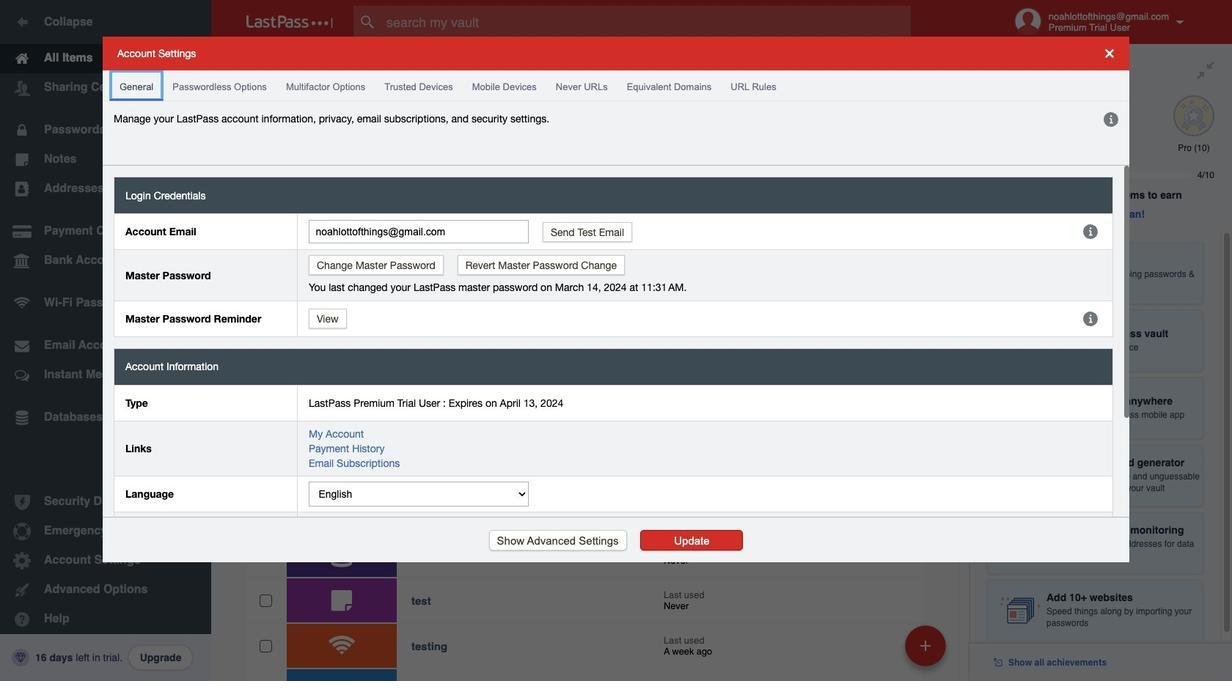 Task type: vqa. For each thing, say whether or not it's contained in the screenshot.
new item image
yes



Task type: locate. For each thing, give the bounding box(es) containing it.
Search search field
[[354, 6, 940, 38]]



Task type: describe. For each thing, give the bounding box(es) containing it.
vault options navigation
[[211, 44, 970, 88]]

main navigation navigation
[[0, 0, 211, 681]]

lastpass image
[[246, 15, 333, 29]]

new item image
[[921, 641, 931, 651]]

new item navigation
[[900, 621, 955, 681]]

search my vault text field
[[354, 6, 940, 38]]



